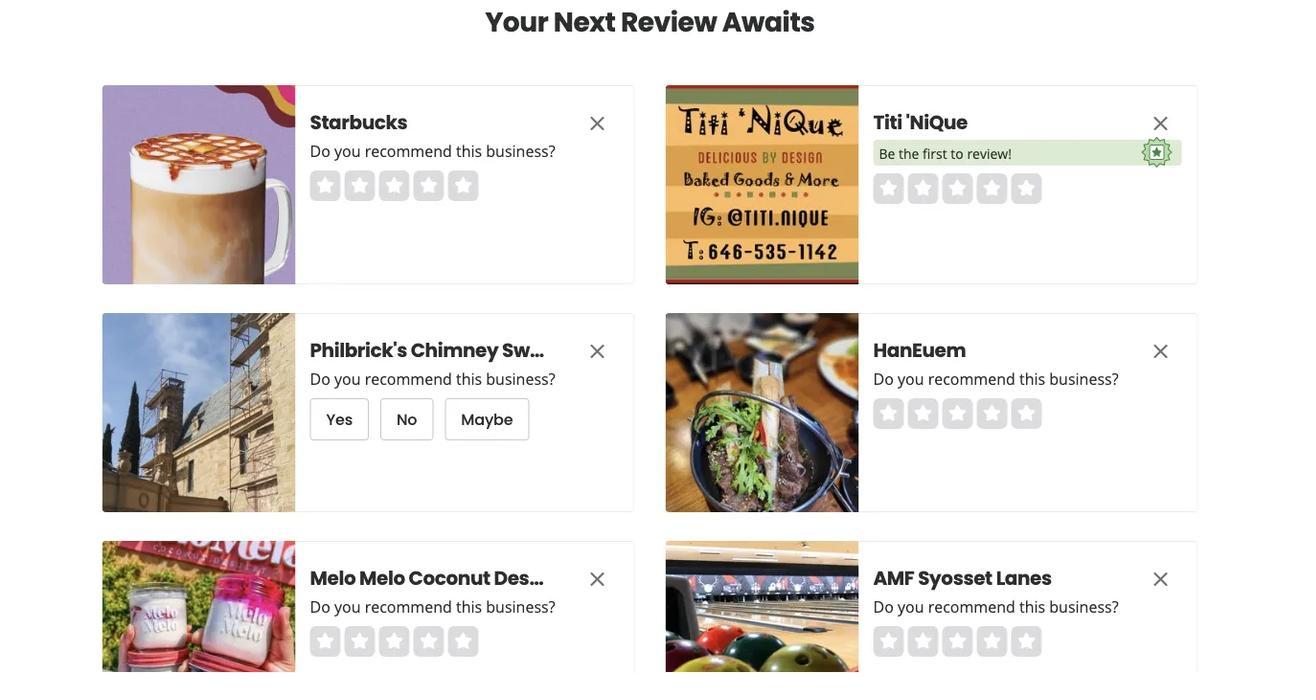 Task type: vqa. For each thing, say whether or not it's contained in the screenshot.
Sat Nov 4, 2023 Cell
no



Task type: describe. For each thing, give the bounding box(es) containing it.
recommend for philbrick's chimney sweep and services
[[365, 369, 452, 390]]

your
[[485, 3, 548, 41]]

rating element for amf syosset lanes
[[873, 627, 1042, 657]]

this for amf syosset lanes
[[1020, 597, 1046, 618]]

2 melo from the left
[[359, 565, 405, 592]]

be
[[879, 144, 895, 162]]

services
[[612, 337, 692, 364]]

recommend for haneuem
[[928, 369, 1016, 390]]

dismiss card image for starbucks
[[586, 112, 609, 135]]

rating element for haneuem
[[873, 399, 1042, 429]]

yes button
[[310, 399, 369, 441]]

photo of titi 'nique image
[[666, 85, 859, 285]]

philbrick's chimney sweep and services
[[310, 337, 692, 364]]

dismiss card image for philbrick's chimney sweep and services
[[586, 340, 609, 363]]

review!
[[967, 144, 1012, 162]]

this for melo melo coconut dessert
[[456, 597, 482, 618]]

chimney
[[411, 337, 499, 364]]

business? for haneuem
[[1050, 369, 1119, 390]]

do for amf syosset lanes
[[873, 597, 894, 618]]

you for melo melo coconut dessert
[[334, 597, 361, 618]]

maybe button
[[445, 399, 529, 441]]

dismiss card image for titi 'nique
[[1149, 112, 1172, 135]]

business? for amf syosset lanes
[[1050, 597, 1119, 618]]

this for starbucks
[[456, 141, 482, 161]]

rating element for titi 'nique
[[873, 173, 1042, 204]]

amf
[[873, 565, 915, 592]]

amf syosset lanes
[[873, 565, 1052, 592]]

review
[[621, 3, 717, 41]]

business? for melo melo coconut dessert
[[486, 597, 555, 618]]

(no rating) image for amf syosset lanes
[[873, 627, 1042, 657]]

photo of starbucks image
[[102, 85, 296, 285]]

you for haneuem
[[898, 369, 924, 390]]

business? for starbucks
[[486, 141, 555, 161]]

the
[[899, 144, 919, 162]]

your next review awaits
[[485, 3, 815, 41]]

rating element for melo melo coconut dessert
[[310, 627, 479, 657]]

coconut
[[409, 565, 490, 592]]

do you recommend this business? for haneuem
[[873, 369, 1119, 390]]

titi 'nique
[[873, 109, 968, 136]]

photo of haneuem image
[[666, 313, 859, 513]]

sweep
[[502, 337, 565, 364]]

haneuem link
[[873, 337, 1113, 364]]

to
[[951, 144, 964, 162]]

do for philbrick's chimney sweep and services
[[310, 369, 330, 390]]



Task type: locate. For each thing, give the bounding box(es) containing it.
melo melo coconut dessert
[[310, 565, 566, 592]]

do you recommend this business? down melo melo coconut dessert link
[[310, 597, 555, 618]]

you down philbrick's at the left bottom of the page
[[334, 369, 361, 390]]

dismiss card image
[[586, 112, 609, 135], [586, 340, 609, 363]]

recommend up 'no' button
[[365, 369, 452, 390]]

1 horizontal spatial melo
[[359, 565, 405, 592]]

photo of philbrick's chimney sweep and services image
[[102, 313, 296, 513]]

you down melo melo coconut dessert link
[[334, 597, 361, 618]]

(no rating) image for titi 'nique
[[873, 173, 1042, 204]]

and
[[569, 337, 608, 364]]

'nique
[[906, 109, 968, 136]]

titi 'nique link
[[873, 109, 1113, 136]]

business? down sweep
[[486, 369, 555, 390]]

do you recommend this business? down amf syosset lanes link
[[873, 597, 1119, 618]]

this for haneuem
[[1020, 369, 1046, 390]]

you down starbucks
[[334, 141, 361, 161]]

rating element down syosset
[[873, 627, 1042, 657]]

melo
[[310, 565, 356, 592], [359, 565, 405, 592]]

no button
[[380, 399, 433, 441]]

(no rating) image down to
[[873, 173, 1042, 204]]

None radio
[[310, 171, 341, 201], [344, 171, 375, 201], [379, 171, 410, 201], [413, 171, 444, 201], [873, 173, 904, 204], [908, 173, 939, 204], [977, 173, 1008, 204], [873, 399, 904, 429], [908, 399, 939, 429], [942, 399, 973, 429], [977, 399, 1008, 429], [344, 627, 375, 657], [379, 627, 410, 657], [413, 627, 444, 657], [873, 627, 904, 657], [908, 627, 939, 657], [942, 627, 973, 657], [310, 171, 341, 201], [344, 171, 375, 201], [379, 171, 410, 201], [413, 171, 444, 201], [873, 173, 904, 204], [908, 173, 939, 204], [977, 173, 1008, 204], [873, 399, 904, 429], [908, 399, 939, 429], [942, 399, 973, 429], [977, 399, 1008, 429], [344, 627, 375, 657], [379, 627, 410, 657], [413, 627, 444, 657], [873, 627, 904, 657], [908, 627, 939, 657], [942, 627, 973, 657]]

recommend for melo melo coconut dessert
[[365, 597, 452, 618]]

business? for philbrick's chimney sweep and services
[[486, 369, 555, 390]]

2 dismiss card image from the top
[[586, 340, 609, 363]]

do for starbucks
[[310, 141, 330, 161]]

recommend for starbucks
[[365, 141, 452, 161]]

rating element down the haneuem link
[[873, 399, 1042, 429]]

business? down dessert
[[486, 597, 555, 618]]

1 dismiss card image from the top
[[586, 112, 609, 135]]

recommend down melo melo coconut dessert link
[[365, 597, 452, 618]]

you down haneuem
[[898, 369, 924, 390]]

this down lanes
[[1020, 597, 1046, 618]]

first
[[923, 144, 947, 162]]

do for haneuem
[[873, 369, 894, 390]]

business? down the haneuem link
[[1050, 369, 1119, 390]]

business?
[[486, 141, 555, 161], [486, 369, 555, 390], [1050, 369, 1119, 390], [486, 597, 555, 618], [1050, 597, 1119, 618]]

no
[[397, 409, 417, 431]]

this for philbrick's chimney sweep and services
[[456, 369, 482, 390]]

you down the amf
[[898, 597, 924, 618]]

do you recommend this business? for amf syosset lanes
[[873, 597, 1119, 618]]

rating element for starbucks
[[310, 171, 479, 201]]

0 horizontal spatial melo
[[310, 565, 356, 592]]

do you recommend this business?
[[310, 141, 555, 161], [310, 369, 555, 390], [873, 369, 1119, 390], [310, 597, 555, 618], [873, 597, 1119, 618]]

recommend down the haneuem link
[[928, 369, 1016, 390]]

starbucks link
[[310, 109, 550, 136]]

do you recommend this business? for melo melo coconut dessert
[[310, 597, 555, 618]]

(no rating) image down melo melo coconut dessert link
[[310, 627, 479, 657]]

recommend for amf syosset lanes
[[928, 597, 1016, 618]]

next
[[554, 3, 616, 41]]

awaits
[[722, 3, 815, 41]]

business? down lanes
[[1050, 597, 1119, 618]]

dismiss card image for amf syosset lanes
[[1149, 568, 1172, 591]]

melo melo coconut dessert link
[[310, 565, 566, 592]]

recommend down starbucks link
[[365, 141, 452, 161]]

lanes
[[996, 565, 1052, 592]]

this
[[456, 141, 482, 161], [456, 369, 482, 390], [1020, 369, 1046, 390], [456, 597, 482, 618], [1020, 597, 1046, 618]]

recommend
[[365, 141, 452, 161], [365, 369, 452, 390], [928, 369, 1016, 390], [365, 597, 452, 618], [928, 597, 1016, 618]]

do you recommend this business? for starbucks
[[310, 141, 555, 161]]

philbrick's
[[310, 337, 407, 364]]

dismiss card image
[[1149, 112, 1172, 135], [1149, 340, 1172, 363], [586, 568, 609, 591], [1149, 568, 1172, 591]]

philbrick's chimney sweep and services link
[[310, 337, 692, 364]]

None radio
[[448, 171, 479, 201], [942, 173, 973, 204], [1011, 173, 1042, 204], [1011, 399, 1042, 429], [310, 627, 341, 657], [448, 627, 479, 657], [977, 627, 1008, 657], [1011, 627, 1042, 657], [448, 171, 479, 201], [942, 173, 973, 204], [1011, 173, 1042, 204], [1011, 399, 1042, 429], [310, 627, 341, 657], [448, 627, 479, 657], [977, 627, 1008, 657], [1011, 627, 1042, 657]]

dessert
[[494, 565, 566, 592]]

business? down starbucks link
[[486, 141, 555, 161]]

rating element down to
[[873, 173, 1042, 204]]

1 melo from the left
[[310, 565, 356, 592]]

1 vertical spatial dismiss card image
[[586, 340, 609, 363]]

do you recommend this business? for philbrick's chimney sweep and services
[[310, 369, 555, 390]]

you for philbrick's chimney sweep and services
[[334, 369, 361, 390]]

0 vertical spatial dismiss card image
[[586, 112, 609, 135]]

(no rating) image
[[310, 171, 479, 201], [873, 173, 1042, 204], [873, 399, 1042, 429], [310, 627, 479, 657], [873, 627, 1042, 657]]

starbucks
[[310, 109, 407, 136]]

(no rating) image down the haneuem link
[[873, 399, 1042, 429]]

you
[[334, 141, 361, 161], [334, 369, 361, 390], [898, 369, 924, 390], [334, 597, 361, 618], [898, 597, 924, 618]]

this down the haneuem link
[[1020, 369, 1046, 390]]

photo of amf syosset lanes image
[[666, 541, 859, 674]]

you for starbucks
[[334, 141, 361, 161]]

(no rating) image down syosset
[[873, 627, 1042, 657]]

recommend down amf syosset lanes
[[928, 597, 1016, 618]]

rating element
[[310, 171, 479, 201], [873, 173, 1042, 204], [873, 399, 1042, 429], [310, 627, 479, 657], [873, 627, 1042, 657]]

(no rating) image for haneuem
[[873, 399, 1042, 429]]

this down starbucks link
[[456, 141, 482, 161]]

(no rating) image for starbucks
[[310, 171, 479, 201]]

be the first to review!
[[879, 144, 1012, 162]]

do you recommend this business? down starbucks link
[[310, 141, 555, 161]]

syosset
[[918, 565, 993, 592]]

dismiss card image for melo melo coconut dessert
[[586, 568, 609, 591]]

maybe
[[461, 409, 513, 431]]

this down coconut
[[456, 597, 482, 618]]

rating element down starbucks link
[[310, 171, 479, 201]]

dismiss card image for haneuem
[[1149, 340, 1172, 363]]

you for amf syosset lanes
[[898, 597, 924, 618]]

(no rating) image for melo melo coconut dessert
[[310, 627, 479, 657]]

do you recommend this business? down the 'chimney'
[[310, 369, 555, 390]]

rating element down melo melo coconut dessert link
[[310, 627, 479, 657]]

(no rating) image down starbucks link
[[310, 171, 479, 201]]

this down the 'chimney'
[[456, 369, 482, 390]]

titi
[[873, 109, 902, 136]]

do you recommend this business? down the haneuem link
[[873, 369, 1119, 390]]

yes
[[326, 409, 353, 431]]

firstreview image
[[1138, 134, 1176, 172]]

do for melo melo coconut dessert
[[310, 597, 330, 618]]

photo of melo melo coconut dessert image
[[102, 541, 296, 674]]

haneuem
[[873, 337, 966, 364]]

amf syosset lanes link
[[873, 565, 1113, 592]]

do
[[310, 141, 330, 161], [310, 369, 330, 390], [873, 369, 894, 390], [310, 597, 330, 618], [873, 597, 894, 618]]



